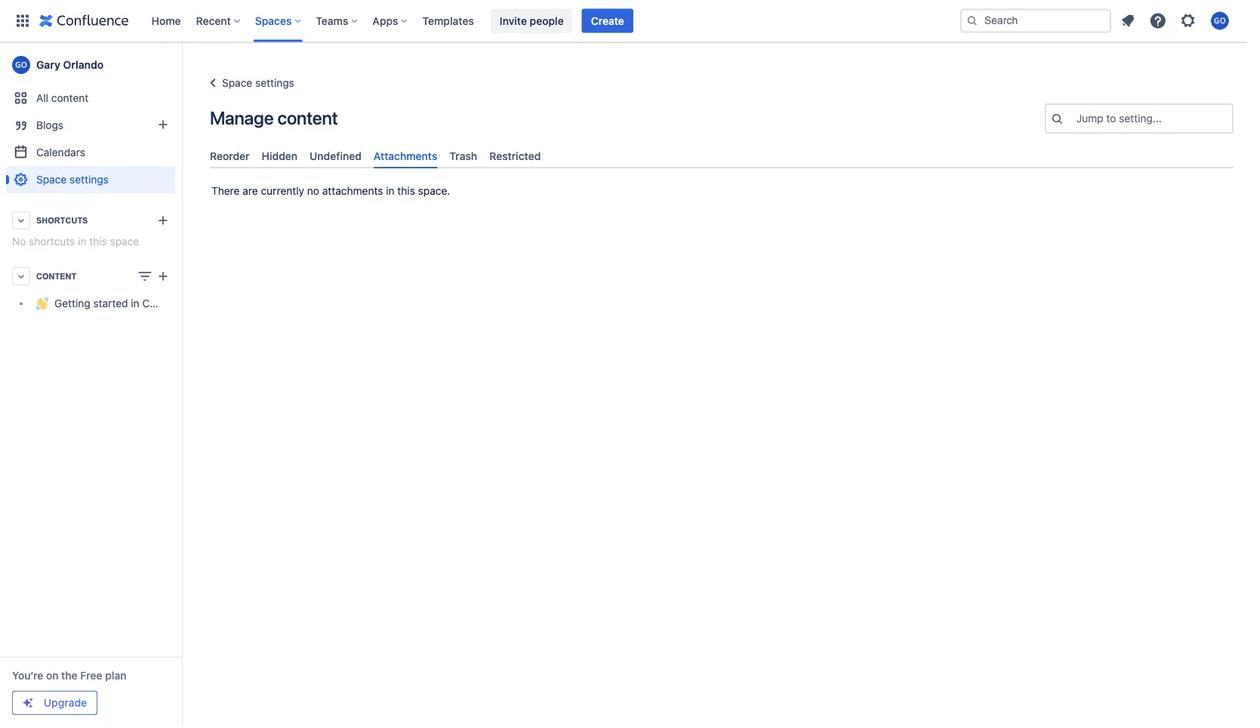 Task type: locate. For each thing, give the bounding box(es) containing it.
space
[[222, 77, 252, 89], [36, 173, 67, 186]]

all content link
[[6, 85, 175, 112]]

0 horizontal spatial settings
[[70, 173, 109, 186]]

confluence image
[[39, 12, 129, 30], [39, 12, 129, 30]]

0 horizontal spatial this
[[89, 235, 107, 248]]

banner containing home
[[0, 0, 1248, 42]]

space.
[[418, 185, 450, 197]]

gary orlando
[[36, 59, 104, 71]]

to
[[1107, 112, 1117, 125]]

1 vertical spatial this
[[89, 235, 107, 248]]

you're
[[12, 669, 43, 682]]

blogs link
[[6, 112, 175, 139]]

content
[[51, 92, 89, 104], [277, 107, 338, 128]]

0 horizontal spatial content
[[51, 92, 89, 104]]

help icon image
[[1149, 12, 1167, 30]]

space up manage
[[222, 77, 252, 89]]

reorder link
[[204, 143, 256, 169]]

Search settings text field
[[1077, 111, 1080, 126]]

1 horizontal spatial content
[[277, 107, 338, 128]]

confluence
[[142, 297, 198, 310]]

home link
[[147, 9, 185, 33]]

in down shortcuts dropdown button
[[78, 235, 86, 248]]

2 vertical spatial in
[[131, 297, 139, 310]]

home
[[151, 14, 181, 27]]

reorder
[[210, 150, 250, 162]]

content up undefined
[[277, 107, 338, 128]]

space settings link up manage
[[204, 74, 294, 92]]

attachments link
[[368, 143, 444, 169]]

manage content
[[210, 107, 338, 128]]

tab list
[[204, 143, 1240, 169]]

all
[[36, 92, 48, 104]]

this
[[397, 185, 415, 197], [89, 235, 107, 248]]

Search field
[[961, 9, 1112, 33]]

create link
[[582, 9, 633, 33]]

1 vertical spatial space settings
[[36, 173, 109, 186]]

shortcuts
[[29, 235, 75, 248]]

this left the space. at the left of page
[[397, 185, 415, 197]]

your profile and preferences image
[[1211, 12, 1229, 30]]

plan
[[105, 669, 126, 682]]

settings
[[255, 77, 294, 89], [70, 173, 109, 186]]

1 horizontal spatial settings
[[255, 77, 294, 89]]

teams
[[316, 14, 348, 27]]

space settings up 'manage content'
[[222, 77, 294, 89]]

change view image
[[136, 267, 154, 285]]

invite
[[500, 14, 527, 27]]

in for no shortcuts in this space
[[78, 235, 86, 248]]

content right all
[[51, 92, 89, 104]]

global element
[[9, 0, 958, 42]]

1 horizontal spatial space
[[222, 77, 252, 89]]

restricted
[[490, 150, 541, 162]]

space element
[[0, 42, 198, 727]]

invite people button
[[491, 9, 573, 33]]

in
[[386, 185, 395, 197], [78, 235, 86, 248], [131, 297, 139, 310]]

in right attachments
[[386, 185, 395, 197]]

in right started
[[131, 297, 139, 310]]

1 vertical spatial content
[[277, 107, 338, 128]]

there are currently no attachments in this space.
[[211, 185, 450, 197]]

settings up 'manage content'
[[255, 77, 294, 89]]

apps button
[[368, 9, 413, 33]]

undefined
[[310, 150, 362, 162]]

apps
[[373, 14, 398, 27]]

upgrade button
[[13, 692, 97, 714]]

1 vertical spatial in
[[78, 235, 86, 248]]

0 horizontal spatial space settings
[[36, 173, 109, 186]]

space down calendars
[[36, 173, 67, 186]]

space settings down calendars
[[36, 173, 109, 186]]

space settings link down calendars
[[6, 166, 175, 193]]

settings inside space element
[[70, 173, 109, 186]]

space settings inside space element
[[36, 173, 109, 186]]

attachments
[[374, 150, 438, 162]]

1 horizontal spatial this
[[397, 185, 415, 197]]

1 vertical spatial space settings link
[[6, 166, 175, 193]]

settings down calendars link
[[70, 173, 109, 186]]

banner
[[0, 0, 1248, 42]]

content inside space element
[[51, 92, 89, 104]]

1 horizontal spatial space settings
[[222, 77, 294, 89]]

jump
[[1077, 112, 1104, 125]]

in for getting started in confluence
[[131, 297, 139, 310]]

setting...
[[1119, 112, 1162, 125]]

1 vertical spatial space
[[36, 173, 67, 186]]

0 vertical spatial in
[[386, 185, 395, 197]]

0 vertical spatial content
[[51, 92, 89, 104]]

0 vertical spatial this
[[397, 185, 415, 197]]

you're on the free plan
[[12, 669, 126, 682]]

0 vertical spatial settings
[[255, 77, 294, 89]]

search image
[[967, 15, 979, 27]]

1 horizontal spatial space settings link
[[204, 74, 294, 92]]

are
[[243, 185, 258, 197]]

started
[[93, 297, 128, 310]]

space settings
[[222, 77, 294, 89], [36, 173, 109, 186]]

content
[[36, 271, 76, 281]]

calendars link
[[6, 139, 175, 166]]

in inside getting started in confluence link
[[131, 297, 139, 310]]

trash link
[[444, 143, 483, 169]]

orlando
[[63, 59, 104, 71]]

1 vertical spatial settings
[[70, 173, 109, 186]]

recent
[[196, 14, 231, 27]]

teams button
[[311, 9, 364, 33]]

space settings link
[[204, 74, 294, 92], [6, 166, 175, 193]]

0 horizontal spatial in
[[78, 235, 86, 248]]

all content
[[36, 92, 89, 104]]

jump to setting...
[[1077, 112, 1162, 125]]

this down shortcuts dropdown button
[[89, 235, 107, 248]]

1 horizontal spatial in
[[131, 297, 139, 310]]



Task type: vqa. For each thing, say whether or not it's contained in the screenshot.
topmost Unstar this space Icon
no



Task type: describe. For each thing, give the bounding box(es) containing it.
content for all content
[[51, 92, 89, 104]]

0 vertical spatial space settings link
[[204, 74, 294, 92]]

manage
[[210, 107, 274, 128]]

shortcuts
[[36, 216, 88, 225]]

tab list containing reorder
[[204, 143, 1240, 169]]

create a page image
[[154, 267, 172, 285]]

getting started in confluence
[[54, 297, 198, 310]]

getting started in confluence link
[[6, 290, 198, 317]]

on
[[46, 669, 59, 682]]

content for manage content
[[277, 107, 338, 128]]

there
[[211, 185, 240, 197]]

0 vertical spatial space
[[222, 77, 252, 89]]

no
[[307, 185, 319, 197]]

free
[[80, 669, 102, 682]]

create
[[591, 14, 624, 27]]

templates
[[423, 14, 474, 27]]

hidden
[[262, 150, 298, 162]]

invite people
[[500, 14, 564, 27]]

spaces button
[[251, 9, 307, 33]]

0 vertical spatial space settings
[[222, 77, 294, 89]]

attachments
[[322, 185, 383, 197]]

upgrade
[[44, 697, 87, 709]]

getting
[[54, 297, 90, 310]]

gary orlando link
[[6, 50, 175, 80]]

no
[[12, 235, 26, 248]]

currently
[[261, 185, 304, 197]]

trash
[[450, 150, 477, 162]]

the
[[61, 669, 78, 682]]

0 horizontal spatial space
[[36, 173, 67, 186]]

appswitcher icon image
[[14, 12, 32, 30]]

recent button
[[191, 9, 246, 33]]

blogs
[[36, 119, 64, 131]]

shortcuts button
[[6, 207, 175, 234]]

no shortcuts in this space
[[12, 235, 139, 248]]

gary
[[36, 59, 60, 71]]

content button
[[6, 263, 175, 290]]

create a blog image
[[154, 116, 172, 134]]

spaces
[[255, 14, 292, 27]]

add shortcut image
[[154, 211, 172, 230]]

templates link
[[418, 9, 479, 33]]

calendars
[[36, 146, 85, 159]]

0 horizontal spatial space settings link
[[6, 166, 175, 193]]

notification icon image
[[1119, 12, 1137, 30]]

2 horizontal spatial in
[[386, 185, 395, 197]]

restricted link
[[483, 143, 547, 169]]

undefined link
[[304, 143, 368, 169]]

premium image
[[22, 697, 34, 709]]

collapse sidebar image
[[165, 50, 198, 80]]

hidden link
[[256, 143, 304, 169]]

space
[[110, 235, 139, 248]]

settings icon image
[[1180, 12, 1198, 30]]

people
[[530, 14, 564, 27]]

this inside space element
[[89, 235, 107, 248]]



